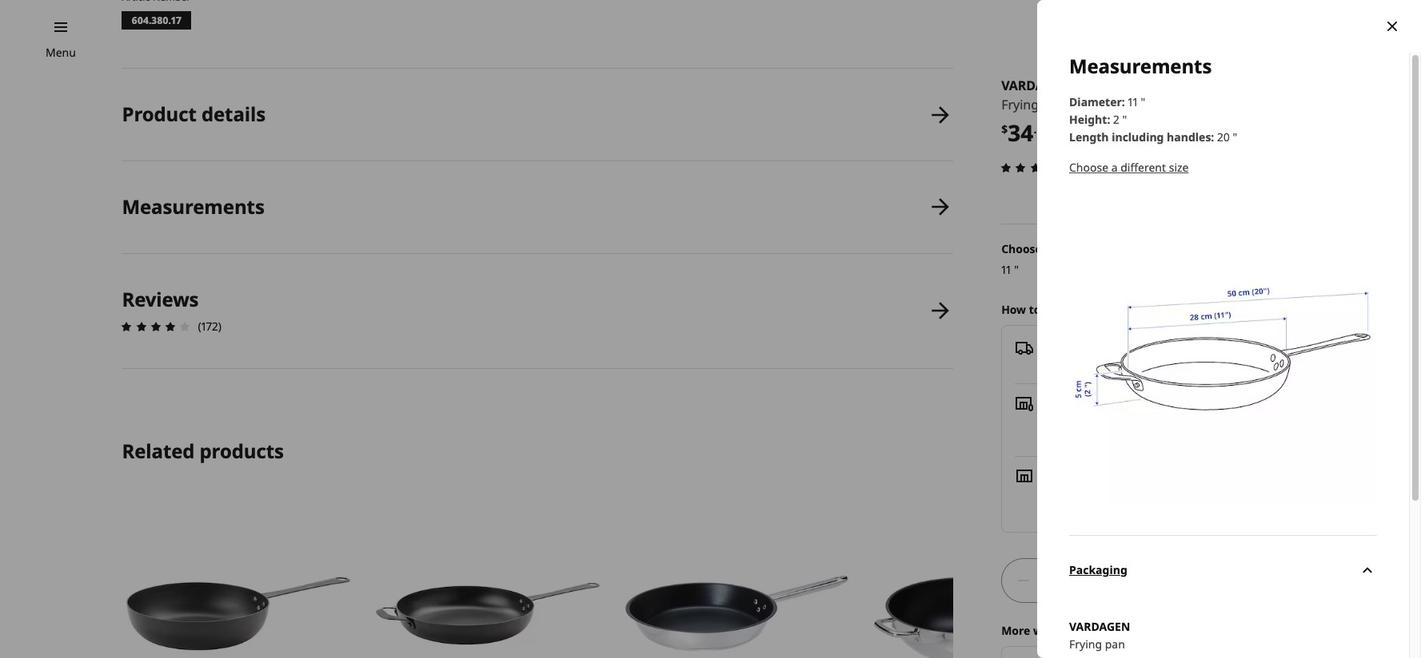 Task type: vqa. For each thing, say whether or not it's contained in the screenshot.
from within the "Previous price $ 2 . 49 Price valid from Oct 31, 2023"
no



Task type: locate. For each thing, give the bounding box(es) containing it.
1 horizontal spatial choose
[[1069, 160, 1108, 175]]

0 vertical spatial measurements
[[1069, 53, 1212, 79]]

1 horizontal spatial frying
[[1069, 637, 1102, 653]]

out
[[1044, 485, 1063, 500]]

at right 'stock' in the right bottom of the page
[[1110, 485, 1121, 500]]

vardagen up pan,
[[1001, 77, 1071, 94]]

get
[[1044, 302, 1062, 317]]

up up the currently
[[1070, 395, 1085, 410]]

1 horizontal spatial at
[[1198, 430, 1209, 445]]

0 vertical spatial charlotte, nc button
[[1232, 412, 1303, 428]]

0 horizontal spatial charlotte,
[[1124, 485, 1176, 500]]

at right points
[[1198, 430, 1209, 445]]

pick
[[1044, 395, 1067, 410], [1177, 412, 1198, 428]]

1 horizontal spatial review: 3.8 out of 5 stars. total reviews: 172 image
[[997, 158, 1074, 177]]

vardagen frying pan, carbon steel, 11 " image
[[1069, 196, 1377, 504], [371, 498, 604, 659]]

charlotte, nc button
[[1232, 412, 1303, 428], [1124, 485, 1194, 500]]

pan
[[1105, 637, 1125, 653]]

1 vertical spatial up
[[1201, 412, 1216, 428]]

" up how
[[1014, 262, 1019, 277]]

up inside currently unavailable for pick up at charlotte, nc see additional pick-up points at checkout
[[1201, 412, 1216, 428]]

of
[[1066, 485, 1077, 500]]

1 vertical spatial frying
[[1069, 637, 1102, 653]]

product
[[122, 101, 197, 127]]

at
[[1219, 412, 1229, 428], [1198, 430, 1209, 445], [1110, 485, 1121, 500]]

right image
[[1312, 347, 1332, 366]]

1 vertical spatial :
[[1107, 112, 1110, 127]]

product details button
[[122, 69, 953, 161]]

menu button
[[46, 44, 76, 62]]

11 inside choose size 11 "
[[1001, 262, 1011, 277]]

points
[[1163, 430, 1195, 445]]

list containing product details
[[117, 69, 953, 369]]

product details
[[122, 101, 266, 127]]

1 horizontal spatial pick
[[1177, 412, 1198, 428]]

(172) inside list
[[198, 319, 221, 334]]

0 vertical spatial to
[[1029, 302, 1041, 317]]

0 horizontal spatial at
[[1110, 485, 1121, 500]]

change store button
[[1275, 301, 1345, 319]]

choose left a
[[1069, 160, 1108, 175]]

0 horizontal spatial vardagen frying pan, carbon steel, 11 " image
[[371, 498, 604, 659]]

unavailable
[[1096, 412, 1156, 428]]

nc
[[1287, 412, 1303, 428], [1178, 485, 1194, 500]]

$
[[1001, 122, 1008, 137]]

measurements inside dialog
[[1069, 53, 1212, 79]]

more ways to pay
[[1001, 623, 1099, 639]]

0 vertical spatial review: 3.8 out of 5 stars. total reviews: 172 image
[[997, 158, 1074, 177]]

choose inside choose size 11 "
[[1001, 241, 1042, 257]]

1 horizontal spatial :
[[1122, 94, 1125, 110]]

1 horizontal spatial vardagen frying pan, carbon steel, 11 " image
[[1069, 196, 1377, 504]]

(172) button
[[997, 158, 1101, 177]]

2 horizontal spatial :
[[1211, 130, 1214, 145]]

frying inside vardagen frying pan, carbon steel, $ 34 . 99
[[1001, 96, 1039, 114]]

length
[[1069, 130, 1109, 145]]

0 vertical spatial at
[[1219, 412, 1229, 428]]

0 vertical spatial size
[[1169, 160, 1189, 175]]

frying
[[1001, 96, 1039, 114], [1069, 637, 1102, 653]]

out of stock at charlotte, nc group
[[1044, 485, 1194, 500]]

0 horizontal spatial measurements
[[122, 194, 264, 220]]

1 horizontal spatial charlotte,
[[1232, 412, 1284, 428]]

frying left pan
[[1069, 637, 1102, 653]]

0 horizontal spatial charlotte, nc button
[[1124, 485, 1194, 500]]

(172)
[[1077, 160, 1101, 175], [198, 319, 221, 334]]

2 vertical spatial :
[[1211, 130, 1214, 145]]

vardagen inside measurements dialog
[[1069, 620, 1130, 635]]

1 horizontal spatial charlotte, nc button
[[1232, 412, 1303, 428]]

at up the checkout
[[1219, 412, 1229, 428]]

0 horizontal spatial pick
[[1044, 395, 1067, 410]]

0 horizontal spatial choose
[[1001, 241, 1042, 257]]

0 horizontal spatial nc
[[1178, 485, 1194, 500]]

choose
[[1069, 160, 1108, 175], [1001, 241, 1042, 257]]

1 vertical spatial vardagen
[[1069, 620, 1130, 635]]

review: 3.8 out of 5 stars. total reviews: 172 image
[[997, 158, 1074, 177], [117, 317, 195, 337]]

list
[[117, 69, 953, 369]]

1 vertical spatial size
[[1045, 241, 1066, 257]]

0 horizontal spatial up
[[1070, 395, 1085, 410]]

steel,
[[1117, 96, 1149, 114]]

currently unavailable for pick up at charlotte, nc see additional pick-up points at checkout
[[1044, 412, 1303, 445]]

: left 20 at the top right of the page
[[1211, 130, 1214, 145]]

pick up points
[[1177, 412, 1198, 428]]

1 horizontal spatial (172)
[[1077, 160, 1101, 175]]

11 for choose
[[1001, 262, 1011, 277]]

" up including at the top of page
[[1141, 94, 1145, 110]]

frying up the 34
[[1001, 96, 1039, 114]]

stock
[[1080, 485, 1107, 500]]

charlotte, down up
[[1124, 485, 1176, 500]]

11
[[1128, 94, 1138, 110], [1001, 262, 1011, 277]]

1 vertical spatial to
[[1064, 623, 1076, 639]]

up up the checkout
[[1201, 412, 1216, 428]]

size down the handles
[[1169, 160, 1189, 175]]

measurements button
[[122, 162, 953, 253]]

(172) left a
[[1077, 160, 1101, 175]]

related
[[122, 438, 195, 465]]

1 vertical spatial review: 3.8 out of 5 stars. total reviews: 172 image
[[117, 317, 195, 337]]

pick inside currently unavailable for pick up at charlotte, nc see additional pick-up points at checkout
[[1177, 412, 1198, 428]]

"
[[1141, 94, 1145, 110], [1122, 112, 1127, 127], [1233, 130, 1237, 145], [1014, 262, 1019, 277]]

0 vertical spatial (172)
[[1077, 160, 1101, 175]]

charlotte, up the checkout
[[1232, 412, 1284, 428]]

vardagen
[[1001, 77, 1071, 94], [1069, 620, 1130, 635]]

1 vertical spatial pick
[[1177, 412, 1198, 428]]

vardagen up pan
[[1069, 620, 1130, 635]]

how to get it
[[1001, 302, 1073, 317]]

0 vertical spatial vardagen
[[1001, 77, 1071, 94]]

1 vertical spatial choose
[[1001, 241, 1042, 257]]

20
[[1217, 130, 1230, 145]]

frying inside vardagen frying pan
[[1069, 637, 1102, 653]]

vardagen frying pan, carbon steel, 11 " image inside measurements dialog
[[1069, 196, 1377, 504]]

0 horizontal spatial 11
[[1001, 262, 1011, 277]]

11 up including at the top of page
[[1128, 94, 1138, 110]]

up
[[1070, 395, 1085, 410], [1201, 412, 1216, 428]]

0 horizontal spatial size
[[1045, 241, 1066, 257]]

: left "2"
[[1107, 112, 1110, 127]]

to left "get" on the top of the page
[[1029, 302, 1041, 317]]

1 vertical spatial at
[[1198, 430, 1209, 445]]

review: 3.8 out of 5 stars. total reviews: 172 image down the 34
[[997, 158, 1074, 177]]

(172) down the reviews heading
[[198, 319, 221, 334]]

0 vertical spatial charlotte,
[[1232, 412, 1284, 428]]

vardagen inside vardagen frying pan, carbon steel, $ 34 . 99
[[1001, 77, 1071, 94]]

charlotte, nc button up the checkout
[[1232, 412, 1303, 428]]

2 horizontal spatial at
[[1219, 412, 1229, 428]]

size inside choose size 11 "
[[1045, 241, 1066, 257]]

0 vertical spatial nc
[[1287, 412, 1303, 428]]

vardagen for vardagen frying pan
[[1069, 620, 1130, 635]]

1 vertical spatial (172)
[[198, 319, 221, 334]]

11 up how
[[1001, 262, 1011, 277]]

(172) inside button
[[1077, 160, 1101, 175]]

" right 20 at the top right of the page
[[1233, 130, 1237, 145]]

choose inside choose a different size button
[[1069, 160, 1108, 175]]

:
[[1122, 94, 1125, 110], [1107, 112, 1110, 127], [1211, 130, 1214, 145]]

pick up the currently
[[1044, 395, 1067, 410]]

1 vertical spatial nc
[[1178, 485, 1194, 500]]

vardagen frying pan
[[1069, 620, 1130, 653]]

including
[[1112, 130, 1164, 145]]

0 horizontal spatial frying
[[1001, 96, 1039, 114]]

different
[[1121, 160, 1166, 175]]

charlotte,
[[1232, 412, 1284, 428], [1124, 485, 1176, 500]]

1 horizontal spatial measurements
[[1069, 53, 1212, 79]]

product details heading
[[122, 101, 266, 127]]

to left pay
[[1064, 623, 1076, 639]]

1 vertical spatial 11
[[1001, 262, 1011, 277]]

to
[[1029, 302, 1041, 317], [1064, 623, 1076, 639]]

measurements
[[1069, 53, 1212, 79], [122, 194, 264, 220]]

1 vertical spatial charlotte, nc button
[[1124, 485, 1194, 500]]

size
[[1169, 160, 1189, 175], [1045, 241, 1066, 257]]

ikea 365+ frying pan, stainless steel/non-stick coating, 11 " image
[[620, 498, 854, 659]]

choose a different size
[[1069, 160, 1189, 175]]

choose up how
[[1001, 241, 1042, 257]]

0 horizontal spatial (172)
[[198, 319, 221, 334]]

1 horizontal spatial 11
[[1128, 94, 1138, 110]]

frying for vardagen frying pan
[[1069, 637, 1102, 653]]

11 inside "diameter : 11 " height : 2 " length including handles : 20 ""
[[1128, 94, 1138, 110]]

0 vertical spatial pick
[[1044, 395, 1067, 410]]

0 vertical spatial choose
[[1069, 160, 1108, 175]]

height
[[1069, 112, 1107, 127]]

0 vertical spatial frying
[[1001, 96, 1039, 114]]

size up "get" on the top of the page
[[1045, 241, 1066, 257]]

: right carbon on the right top of the page
[[1122, 94, 1125, 110]]

1 horizontal spatial size
[[1169, 160, 1189, 175]]

1 horizontal spatial up
[[1201, 412, 1216, 428]]

available
[[1063, 357, 1110, 372]]

0 vertical spatial 11
[[1128, 94, 1138, 110]]

charlotte, inside currently unavailable for pick up at charlotte, nc see additional pick-up points at checkout
[[1232, 412, 1284, 428]]

1 vertical spatial measurements
[[122, 194, 264, 220]]

1 horizontal spatial nc
[[1287, 412, 1303, 428]]

" right "2"
[[1122, 112, 1127, 127]]

charlotte, nc button for currently unavailable for pick up at
[[1232, 412, 1303, 428]]

currently unavailable for pick up at charlotte, nc group
[[1044, 412, 1303, 428]]

charlotte, nc button down up
[[1124, 485, 1194, 500]]

choose a different size button
[[1069, 159, 1189, 177]]

review: 3.8 out of 5 stars. total reviews: 172 image down the reviews heading
[[117, 317, 195, 337]]



Task type: describe. For each thing, give the bounding box(es) containing it.
packaging button
[[1069, 536, 1377, 606]]

reviews
[[122, 286, 199, 313]]

how
[[1001, 302, 1026, 317]]

28216
[[1111, 340, 1143, 355]]

28216 available
[[1063, 340, 1143, 372]]

store
[[1318, 302, 1345, 317]]

related products
[[122, 438, 284, 465]]

vardagen frying pan, carbon steel, 9 " image
[[122, 498, 355, 659]]

vardagen frying pan heading
[[1069, 619, 1377, 637]]

checkout
[[1212, 430, 1259, 445]]

34
[[1008, 118, 1034, 148]]

see
[[1044, 430, 1063, 445]]

measurements inside button
[[122, 194, 264, 220]]

details
[[201, 101, 266, 127]]

(172) for review: 3.8 out of 5 stars. total reviews: 172 image in the (172) button
[[1077, 160, 1101, 175]]

" inside choose size 11 "
[[1014, 262, 1019, 277]]

frying for vardagen frying pan, carbon steel, $ 34 . 99
[[1001, 96, 1039, 114]]

menu
[[46, 45, 76, 60]]

rotate 180 image
[[1358, 562, 1377, 581]]

99
[[1037, 122, 1050, 137]]

currently
[[1044, 412, 1093, 428]]

choose for choose a different size
[[1069, 160, 1108, 175]]

11 for diameter
[[1128, 94, 1138, 110]]

1 horizontal spatial to
[[1064, 623, 1076, 639]]

carbon
[[1072, 96, 1114, 114]]

it
[[1065, 302, 1073, 317]]

reviews heading
[[122, 286, 199, 313]]

nc inside currently unavailable for pick up at charlotte, nc see additional pick-up points at checkout
[[1287, 412, 1303, 428]]

pick-
[[1121, 430, 1146, 445]]

out of stock at charlotte, nc
[[1044, 485, 1194, 500]]

vardagen for vardagen frying pan, carbon steel, $ 34 . 99
[[1001, 77, 1071, 94]]

handles
[[1167, 130, 1211, 145]]

0 horizontal spatial :
[[1107, 112, 1110, 127]]

ikea 365+ wok, stainless steel/non-stick coating, 13 " image
[[870, 498, 1103, 659]]

pan,
[[1042, 96, 1069, 114]]

0 horizontal spatial to
[[1029, 302, 1041, 317]]

0 vertical spatial up
[[1070, 395, 1085, 410]]

604.380.17
[[132, 14, 181, 27]]

pick up
[[1044, 395, 1085, 410]]

pay
[[1079, 623, 1099, 639]]

0 horizontal spatial review: 3.8 out of 5 stars. total reviews: 172 image
[[117, 317, 195, 337]]

up
[[1146, 430, 1160, 445]]

size inside button
[[1169, 160, 1189, 175]]

packaging
[[1069, 563, 1127, 579]]

(172) for leftmost review: 3.8 out of 5 stars. total reviews: 172 image
[[198, 319, 221, 334]]

measurements dialog
[[1037, 0, 1421, 659]]

2
[[1113, 112, 1119, 127]]

0 vertical spatial :
[[1122, 94, 1125, 110]]

1 vertical spatial charlotte,
[[1124, 485, 1176, 500]]

additional
[[1065, 430, 1118, 445]]

charlotte, nc button for out of stock at
[[1124, 485, 1194, 500]]

2 vertical spatial at
[[1110, 485, 1121, 500]]

.
[[1034, 122, 1037, 137]]

a
[[1111, 160, 1118, 175]]

for
[[1159, 412, 1174, 428]]

Quantity input value text field
[[1040, 559, 1062, 603]]

review: 3.8 out of 5 stars. total reviews: 172 image inside the (172) button
[[997, 158, 1074, 177]]

measurements heading
[[122, 194, 264, 220]]

products
[[200, 438, 284, 465]]

ways
[[1033, 623, 1062, 639]]

diameter : 11 " height : 2 " length including handles : 20 "
[[1069, 94, 1237, 145]]

more
[[1001, 623, 1030, 639]]

change
[[1275, 302, 1315, 317]]

diameter
[[1069, 94, 1122, 110]]

change store
[[1275, 302, 1345, 317]]

vardagen frying pan, carbon steel, $ 34 . 99
[[1001, 77, 1153, 148]]

choose size 11 "
[[1001, 241, 1066, 277]]

choose for choose size 11 "
[[1001, 241, 1042, 257]]



